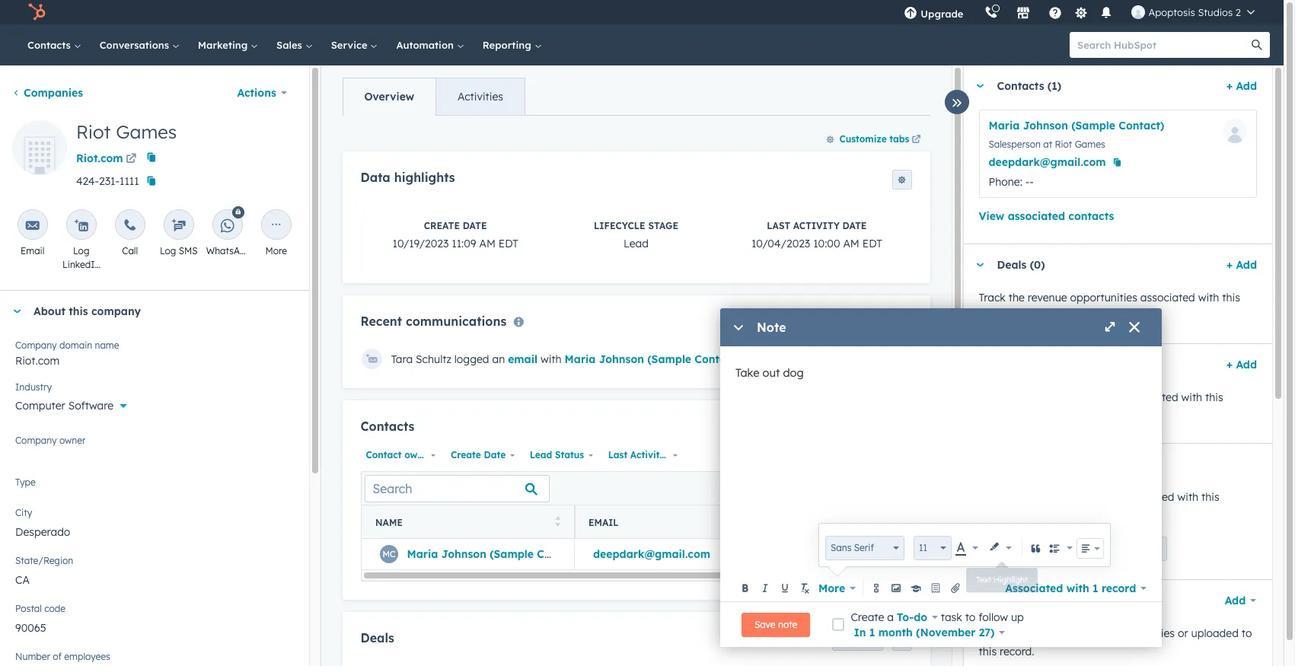 Task type: describe. For each thing, give the bounding box(es) containing it.
help image
[[1049, 7, 1062, 21]]

data highlights
[[360, 170, 455, 185]]

the for customer
[[1009, 391, 1025, 404]]

log for log linkedin message
[[73, 245, 89, 257]]

1 vertical spatial deepdark@gmail.com link
[[593, 548, 710, 561]]

1 vertical spatial payments
[[1111, 543, 1154, 554]]

no owner button
[[15, 432, 294, 458]]

11:09
[[452, 237, 476, 251]]

3 + add button from the top
[[1226, 356, 1257, 374]]

1 vertical spatial maria johnson (sample contact) link
[[565, 352, 740, 366]]

settings image
[[1074, 6, 1088, 20]]

log linkedin message image
[[74, 219, 88, 233]]

collect and track payments associated with this company using hubspot payments.
[[979, 490, 1219, 522]]

whatsapp image
[[221, 219, 234, 233]]

log sms
[[160, 245, 198, 257]]

employees
[[64, 651, 110, 662]]

whatsapp
[[206, 245, 251, 257]]

out
[[763, 365, 780, 380]]

of
[[53, 651, 62, 662]]

tara schultz logged an email with maria johnson (sample contact)
[[391, 352, 740, 366]]

create for create a
[[851, 610, 884, 624]]

attachments
[[997, 594, 1065, 608]]

10:00
[[813, 237, 840, 251]]

0 vertical spatial deepdark@gmail.com
[[989, 155, 1106, 169]]

owner right no
[[33, 441, 64, 455]]

1 horizontal spatial to
[[1091, 627, 1101, 640]]

in
[[854, 625, 866, 639]]

with for an
[[541, 352, 562, 366]]

City text field
[[15, 516, 294, 547]]

in 1 month (november 27)
[[854, 625, 995, 639]]

add inside add popup button
[[1225, 594, 1246, 608]]

lifecycle
[[594, 220, 645, 232]]

with inside popup button
[[1066, 581, 1089, 595]]

or
[[1178, 627, 1188, 640]]

1 vertical spatial 1
[[869, 625, 875, 639]]

contact
[[366, 449, 402, 461]]

+ for deals (0)
[[1226, 258, 1233, 272]]

riot.com inside the riot.com 'link'
[[76, 152, 123, 165]]

phone
[[778, 517, 812, 528]]

tabs
[[890, 133, 909, 145]]

0 vertical spatial johnson
[[1023, 119, 1068, 132]]

edt inside last activity date 10/04/2023 10:00 am edt
[[862, 237, 882, 251]]

to-do
[[897, 610, 927, 624]]

log linkedin message
[[62, 245, 101, 284]]

marketing
[[198, 39, 251, 51]]

link opens in a new window image
[[126, 151, 136, 169]]

about this company button
[[0, 291, 294, 332]]

tara
[[391, 352, 413, 366]]

associated for requests
[[1123, 391, 1178, 404]]

text highlight
[[978, 574, 1026, 583]]

2 horizontal spatial contact)
[[1119, 119, 1164, 132]]

postal
[[15, 603, 42, 614]]

revenue
[[1028, 291, 1067, 305]]

phone number
[[778, 517, 855, 528]]

last activity date
[[608, 449, 690, 461]]

conversations link
[[90, 24, 189, 65]]

2 vertical spatial maria
[[407, 548, 438, 561]]

2 horizontal spatial maria
[[989, 119, 1020, 132]]

1 vertical spatial deepdark@gmail.com
[[593, 548, 710, 561]]

activity for last activity date 10/04/2023 10:00 am edt
[[793, 220, 840, 232]]

deals for deals
[[360, 631, 394, 646]]

+ add for contacts (1)
[[1226, 79, 1257, 93]]

sms
[[179, 245, 198, 257]]

activities
[[458, 90, 503, 104]]

schultz
[[416, 352, 451, 366]]

caret image for about
[[12, 309, 21, 313]]

231-
[[99, 174, 120, 188]]

0 horizontal spatial number
[[15, 651, 50, 662]]

call image
[[123, 219, 137, 233]]

owner for contact owner
[[404, 449, 433, 461]]

associated for payments
[[1120, 490, 1174, 504]]

am inside last activity date 10/04/2023 10:00 am edt
[[843, 237, 859, 251]]

3 + from the top
[[1226, 358, 1233, 372]]

see
[[979, 627, 997, 640]]

maria johnson (sample contact) link for deepdark@gmail.com
[[407, 548, 583, 561]]

link opens in a new window image
[[126, 154, 136, 165]]

424-231-1111
[[76, 174, 139, 188]]

add inside add button
[[856, 635, 873, 646]]

recent
[[360, 314, 402, 329]]

phone: --
[[989, 175, 1034, 189]]

automation
[[396, 39, 457, 51]]

1 horizontal spatial deepdark@gmail.com link
[[989, 153, 1106, 171]]

minimize dialog image
[[732, 322, 745, 334]]

company owner no owner
[[15, 435, 86, 455]]

files
[[1019, 627, 1039, 640]]

this for collect and track payments associated with this company using hubspot payments.
[[1201, 490, 1219, 504]]

calling icon image
[[985, 6, 998, 20]]

take out dog
[[735, 365, 804, 380]]

contact owner button
[[360, 446, 439, 465]]

company domain name riot.com
[[15, 340, 119, 368]]

activity for last activity date
[[630, 449, 665, 461]]

4,
[[875, 352, 884, 366]]

with for payments
[[1177, 490, 1198, 504]]

at
[[1043, 139, 1052, 150]]

0 horizontal spatial more
[[265, 245, 287, 257]]

payments inside collect and track payments associated with this company using hubspot payments.
[[1067, 490, 1117, 504]]

with for opportunities
[[1198, 291, 1219, 305]]

view associated contacts
[[979, 209, 1114, 223]]

linkedin
[[62, 259, 100, 270]]

software
[[68, 399, 113, 413]]

last for last activity date
[[608, 449, 627, 461]]

Number of employees text field
[[15, 660, 294, 666]]

note
[[778, 619, 797, 630]]

overview button
[[343, 78, 436, 115]]

email image
[[26, 219, 39, 233]]

notifications image
[[1100, 7, 1113, 21]]

(0)
[[1030, 258, 1045, 272]]

more inside "popup button"
[[818, 581, 845, 595]]

email link
[[508, 352, 538, 366]]

1 horizontal spatial games
[[1075, 139, 1105, 150]]

uploaded
[[1191, 627, 1239, 640]]

add for contacts (1) + add button
[[1236, 79, 1257, 93]]

contacts
[[1068, 209, 1114, 223]]

text
[[978, 574, 992, 583]]

city
[[15, 507, 32, 518]]

Postal code text field
[[15, 612, 294, 643]]

customize tabs link
[[819, 127, 930, 152]]

company inside about this company dropdown button
[[91, 305, 141, 318]]

companies link
[[12, 86, 83, 100]]

0 vertical spatial (sample
[[1071, 119, 1115, 132]]

highlights
[[394, 170, 455, 185]]

conversations
[[100, 39, 172, 51]]

record
[[1102, 581, 1136, 595]]

automation link
[[387, 24, 473, 65]]

computer software button
[[15, 391, 294, 416]]

service
[[331, 39, 370, 51]]

+ add button for deals (0)
[[1226, 256, 1257, 274]]

the for revenue
[[1009, 291, 1025, 305]]

11
[[919, 542, 927, 554]]

sans
[[831, 542, 851, 554]]

2 - from the left
[[1030, 175, 1034, 189]]

2 vertical spatial contacts
[[360, 419, 414, 434]]

1 vertical spatial up
[[1011, 610, 1024, 624]]

create date
[[451, 449, 506, 461]]

record. inside "see the files attached to your activities or uploaded to this record."
[[1000, 645, 1034, 659]]

edit button
[[12, 120, 67, 180]]

company inside collect and track payments associated with this company using hubspot payments.
[[979, 509, 1026, 522]]

associated with 1 record
[[1005, 581, 1136, 595]]

sans serif button
[[825, 536, 904, 560]]

owner for company owner no owner
[[59, 435, 86, 446]]

2023
[[887, 352, 911, 366]]

hubspot
[[1059, 509, 1103, 522]]

date inside create date 10/19/2023 11:09 am edt
[[463, 220, 487, 232]]

collect
[[979, 490, 1013, 504]]

status
[[555, 449, 584, 461]]

1 horizontal spatial email
[[588, 517, 618, 528]]

expand dialog image
[[1104, 322, 1116, 334]]

marketplaces image
[[1017, 7, 1030, 21]]

track
[[1038, 490, 1064, 504]]

deals (0) button
[[963, 244, 1220, 286]]

add for + add button for deals (0)
[[1236, 258, 1257, 272]]

1 horizontal spatial (sample
[[647, 352, 691, 366]]

10/04/2023
[[751, 237, 810, 251]]

0 vertical spatial number
[[814, 517, 855, 528]]

code
[[44, 603, 66, 614]]

11 button
[[914, 536, 952, 560]]

0 horizontal spatial contact)
[[537, 548, 583, 561]]

marketing link
[[189, 24, 267, 65]]

date inside last activity date 10/04/2023 10:00 am edt
[[842, 220, 867, 232]]

more button
[[815, 577, 859, 599]]



Task type: vqa. For each thing, say whether or not it's contained in the screenshot.
About on the top of the page
yes



Task type: locate. For each thing, give the bounding box(es) containing it.
this
[[1222, 291, 1240, 305], [69, 305, 88, 318], [1205, 391, 1223, 404], [1201, 490, 1219, 504], [979, 645, 997, 659]]

track down caret icon at the right top
[[979, 291, 1006, 305]]

maria right email
[[565, 352, 596, 366]]

customize tabs
[[839, 133, 909, 145]]

1 edt from the left
[[499, 237, 518, 251]]

create
[[424, 220, 460, 232], [451, 449, 481, 461], [851, 610, 884, 624]]

the inside "see the files attached to your activities or uploaded to this record."
[[1000, 627, 1016, 640]]

with inside "track the revenue opportunities associated with this record."
[[1198, 291, 1219, 305]]

0 horizontal spatial maria
[[407, 548, 438, 561]]

caret image inside attachments "dropdown button"
[[976, 599, 985, 603]]

call
[[122, 245, 138, 257]]

task
[[941, 610, 962, 624]]

to right task
[[965, 610, 976, 624]]

recent communications
[[360, 314, 507, 329]]

0 vertical spatial more
[[265, 245, 287, 257]]

0 horizontal spatial maria johnson (sample contact)
[[407, 548, 583, 561]]

edt inside create date 10/19/2023 11:09 am edt
[[499, 237, 518, 251]]

company down "computer"
[[15, 435, 57, 446]]

lifecycle stage lead
[[594, 220, 678, 251]]

2 vertical spatial johnson
[[441, 548, 486, 561]]

tara schultz image
[[1132, 5, 1145, 19]]

riot.com link
[[76, 146, 139, 169]]

0 horizontal spatial company
[[91, 305, 141, 318]]

1 horizontal spatial up
[[1098, 543, 1109, 554]]

1 horizontal spatial last
[[767, 220, 790, 232]]

salesperson at riot games
[[989, 139, 1105, 150]]

associated up payments.
[[1120, 490, 1174, 504]]

1 horizontal spatial riot
[[1055, 139, 1072, 150]]

0 horizontal spatial deepdark@gmail.com link
[[593, 548, 710, 561]]

1 + add from the top
[[1226, 79, 1257, 93]]

am right 10:00
[[843, 237, 859, 251]]

2 + from the top
[[1226, 258, 1233, 272]]

1 horizontal spatial more
[[818, 581, 845, 595]]

with for requests
[[1181, 391, 1202, 404]]

1 horizontal spatial riot.com
[[76, 152, 123, 165]]

0 vertical spatial maria johnson (sample contact)
[[989, 119, 1164, 132]]

create inside 'popup button'
[[451, 449, 481, 461]]

27)
[[979, 625, 995, 639]]

up up files
[[1011, 610, 1024, 624]]

0 horizontal spatial log
[[73, 245, 89, 257]]

state/region
[[15, 555, 73, 566]]

0 vertical spatial maria johnson (sample contact) link
[[989, 119, 1164, 132]]

2 vertical spatial record.
[[1000, 645, 1034, 659]]

track left customer
[[979, 391, 1006, 404]]

0 horizontal spatial am
[[479, 237, 496, 251]]

company up "name"
[[91, 305, 141, 318]]

+ add
[[1226, 79, 1257, 93], [1226, 258, 1257, 272], [1226, 358, 1257, 372]]

0 vertical spatial lead
[[624, 237, 649, 251]]

1 vertical spatial caret image
[[12, 309, 21, 313]]

1 vertical spatial + add
[[1226, 258, 1257, 272]]

track inside "track the revenue opportunities associated with this record."
[[979, 291, 1006, 305]]

caret image up task to follow up
[[976, 599, 985, 603]]

0 vertical spatial maria
[[989, 119, 1020, 132]]

track inside track the customer requests associated with this record.
[[979, 391, 1006, 404]]

associated inside "track the revenue opportunities associated with this record."
[[1140, 291, 1195, 305]]

view associated contacts link
[[979, 207, 1114, 225]]

caret image left about
[[12, 309, 21, 313]]

track the revenue opportunities associated with this record.
[[979, 291, 1240, 323]]

using
[[1029, 509, 1056, 522]]

0 horizontal spatial riot.com
[[15, 354, 60, 368]]

1 horizontal spatial maria
[[565, 352, 596, 366]]

activity inside last activity date 10/04/2023 10:00 am edt
[[793, 220, 840, 232]]

2 vertical spatial create
[[851, 610, 884, 624]]

1 - from the left
[[1025, 175, 1030, 189]]

0 vertical spatial contact)
[[1119, 119, 1164, 132]]

lead inside lifecycle stage lead
[[624, 237, 649, 251]]

month
[[878, 625, 913, 639]]

caret image for contacts
[[976, 84, 985, 88]]

2 log from the left
[[160, 245, 176, 257]]

contacts link
[[18, 24, 90, 65]]

maria down the search "search field"
[[407, 548, 438, 561]]

contacts down hubspot link
[[27, 39, 74, 51]]

edt right 11:09
[[499, 237, 518, 251]]

associated inside collect and track payments associated with this company using hubspot payments.
[[1120, 490, 1174, 504]]

contacts up contact on the left
[[360, 419, 414, 434]]

create inside create date 10/19/2023 11:09 am edt
[[424, 220, 460, 232]]

0 horizontal spatial to
[[965, 610, 976, 624]]

games up link opens in a new window icon
[[116, 120, 177, 143]]

0 vertical spatial last
[[767, 220, 790, 232]]

1 vertical spatial activity
[[630, 449, 665, 461]]

1 vertical spatial + add button
[[1226, 256, 1257, 274]]

number up sans
[[814, 517, 855, 528]]

the left customer
[[1009, 391, 1025, 404]]

hubspot image
[[27, 3, 46, 21]]

1 vertical spatial company
[[979, 509, 1026, 522]]

2 horizontal spatial to
[[1242, 627, 1252, 640]]

1 vertical spatial email
[[588, 517, 618, 528]]

maria johnson (sample contact) link for view associated contacts
[[989, 119, 1164, 132]]

help button
[[1043, 0, 1069, 24]]

log left sms
[[160, 245, 176, 257]]

0 horizontal spatial riot
[[76, 120, 111, 143]]

associated down phone: --
[[1008, 209, 1065, 223]]

take
[[735, 365, 759, 380]]

number of employees
[[15, 651, 110, 662]]

2 vertical spatial maria johnson (sample contact) link
[[407, 548, 583, 561]]

deals for deals (0)
[[997, 258, 1027, 272]]

contacts for contacts (1)
[[997, 79, 1044, 93]]

contact) down press to sort. element
[[537, 548, 583, 561]]

create up the in
[[851, 610, 884, 624]]

save note
[[754, 619, 797, 630]]

track for track the revenue opportunities associated with this record.
[[979, 291, 1006, 305]]

1 vertical spatial create
[[451, 449, 481, 461]]

2 vertical spatial (sample
[[490, 548, 534, 561]]

1 horizontal spatial activity
[[793, 220, 840, 232]]

caret image left contacts (1)
[[976, 84, 985, 88]]

marketplaces button
[[1008, 0, 1040, 24]]

log
[[73, 245, 89, 257], [160, 245, 176, 257]]

reporting link
[[473, 24, 551, 65]]

associated inside "link"
[[1008, 209, 1065, 223]]

10/19/2023
[[392, 237, 449, 251]]

2 vertical spatial caret image
[[976, 599, 985, 603]]

1 horizontal spatial johnson
[[599, 352, 644, 366]]

about this company
[[33, 305, 141, 318]]

company for owner
[[15, 435, 57, 446]]

0 vertical spatial deals
[[997, 258, 1027, 272]]

1 vertical spatial more
[[818, 581, 845, 595]]

contacts inside contacts link
[[27, 39, 74, 51]]

attached
[[1042, 627, 1088, 640]]

1 + from the top
[[1226, 79, 1233, 93]]

this for track the customer requests associated with this record.
[[1205, 391, 1223, 404]]

type
[[15, 477, 36, 488]]

navigation containing overview
[[342, 78, 525, 116]]

1 horizontal spatial contacts
[[360, 419, 414, 434]]

2 + add from the top
[[1226, 258, 1257, 272]]

1 vertical spatial maria
[[565, 352, 596, 366]]

1 horizontal spatial maria johnson (sample contact)
[[989, 119, 1164, 132]]

log up linkedin
[[73, 245, 89, 257]]

0 vertical spatial 1
[[1093, 581, 1098, 595]]

1 horizontal spatial contact)
[[695, 352, 740, 366]]

0 horizontal spatial email
[[21, 245, 44, 257]]

create for create date 10/19/2023 11:09 am edt
[[424, 220, 460, 232]]

caret image inside contacts (1) dropdown button
[[976, 84, 985, 88]]

company for riot.com
[[15, 340, 57, 351]]

+ for contacts (1)
[[1226, 79, 1233, 93]]

logged
[[454, 352, 489, 366]]

requests
[[1078, 391, 1120, 404]]

1 horizontal spatial am
[[843, 237, 859, 251]]

1 horizontal spatial lead
[[624, 237, 649, 251]]

1 vertical spatial maria johnson (sample contact)
[[407, 548, 583, 561]]

am inside create date 10/19/2023 11:09 am edt
[[479, 237, 496, 251]]

1 horizontal spatial company
[[979, 509, 1026, 522]]

2 vertical spatial + add button
[[1226, 356, 1257, 374]]

sales link
[[267, 24, 322, 65]]

riot.com up industry
[[15, 354, 60, 368]]

Search search field
[[364, 475, 549, 502]]

press to sort. image
[[555, 516, 561, 527]]

number left the of
[[15, 651, 50, 662]]

associated inside track the customer requests associated with this record.
[[1123, 391, 1178, 404]]

company down about
[[15, 340, 57, 351]]

with inside track the customer requests associated with this record.
[[1181, 391, 1202, 404]]

this inside track the customer requests associated with this record.
[[1205, 391, 1223, 404]]

0 horizontal spatial lead
[[530, 449, 552, 461]]

record. for track the customer requests associated with this record.
[[979, 409, 1013, 423]]

log sms image
[[172, 219, 186, 233]]

activity inside 'last activity date' 'popup button'
[[630, 449, 665, 461]]

email
[[21, 245, 44, 257], [588, 517, 618, 528]]

navigation
[[342, 78, 525, 116]]

contacts (1)
[[997, 79, 1061, 93]]

0 vertical spatial create
[[424, 220, 460, 232]]

(1)
[[1047, 79, 1061, 93]]

track for track the customer requests associated with this record.
[[979, 391, 1006, 404]]

domain
[[59, 340, 92, 351]]

this inside collect and track payments associated with this company using hubspot payments.
[[1201, 490, 1219, 504]]

1 company from the top
[[15, 340, 57, 351]]

more image
[[269, 219, 283, 233]]

0 horizontal spatial last
[[608, 449, 627, 461]]

actions
[[237, 86, 276, 100]]

lead left status
[[530, 449, 552, 461]]

lead down the lifecycle
[[624, 237, 649, 251]]

+ add button for contacts (1)
[[1226, 77, 1257, 95]]

last for last activity date 10/04/2023 10:00 am edt
[[767, 220, 790, 232]]

caret image
[[976, 84, 985, 88], [12, 309, 21, 313], [976, 599, 985, 603]]

0 vertical spatial riot.com
[[76, 152, 123, 165]]

1 track from the top
[[979, 291, 1006, 305]]

last
[[767, 220, 790, 232], [608, 449, 627, 461]]

more down more icon
[[265, 245, 287, 257]]

record. inside track the customer requests associated with this record.
[[979, 409, 1013, 423]]

1 vertical spatial lead
[[530, 449, 552, 461]]

the inside track the customer requests associated with this record.
[[1009, 391, 1025, 404]]

notifications button
[[1094, 0, 1120, 24]]

1 vertical spatial +
[[1226, 258, 1233, 272]]

0 vertical spatial email
[[21, 245, 44, 257]]

company inside company domain name riot.com
[[15, 340, 57, 351]]

edt right 10:00
[[862, 237, 882, 251]]

create date button
[[445, 446, 518, 465]]

to left your
[[1091, 627, 1101, 640]]

last inside 'popup button'
[[608, 449, 627, 461]]

up right set
[[1098, 543, 1109, 554]]

am
[[479, 237, 496, 251], [843, 237, 859, 251]]

caret image
[[976, 263, 985, 267]]

caret image inside about this company dropdown button
[[12, 309, 21, 313]]

the for files
[[1000, 627, 1016, 640]]

deepdark@gmail.com
[[989, 155, 1106, 169], [593, 548, 710, 561]]

create date 10/19/2023 11:09 am edt
[[392, 220, 518, 251]]

2 track from the top
[[979, 391, 1006, 404]]

contacts left (1)
[[997, 79, 1044, 93]]

record. for track the revenue opportunities associated with this record.
[[979, 309, 1013, 323]]

log for log sms
[[160, 245, 176, 257]]

opportunities
[[1070, 291, 1137, 305]]

message
[[62, 273, 101, 284]]

maria johnson (sample contact) up at
[[989, 119, 1164, 132]]

riot.com up 424-231-1111
[[76, 152, 123, 165]]

search image
[[1252, 40, 1262, 50]]

riot games
[[76, 120, 177, 143]]

payments down payments.
[[1111, 543, 1154, 554]]

more down sans
[[818, 581, 845, 595]]

view
[[979, 209, 1004, 223]]

games right at
[[1075, 139, 1105, 150]]

0 vertical spatial the
[[1009, 291, 1025, 305]]

contact) down contacts (1) dropdown button
[[1119, 119, 1164, 132]]

0 vertical spatial track
[[979, 291, 1006, 305]]

with inside collect and track payments associated with this company using hubspot payments.
[[1177, 490, 1198, 504]]

the inside "track the revenue opportunities associated with this record."
[[1009, 291, 1025, 305]]

1 horizontal spatial edt
[[862, 237, 882, 251]]

2 + add button from the top
[[1226, 256, 1257, 274]]

associated up close dialog 'image'
[[1140, 291, 1195, 305]]

1 vertical spatial contact)
[[695, 352, 740, 366]]

press to sort. element
[[555, 516, 561, 529]]

menu
[[893, 0, 1265, 24]]

riot.com inside company domain name riot.com
[[15, 354, 60, 368]]

activities button
[[436, 78, 525, 115]]

record. inside "track the revenue opportunities associated with this record."
[[979, 309, 1013, 323]]

contacts (1) button
[[963, 65, 1220, 107]]

2 vertical spatial contact)
[[537, 548, 583, 561]]

-
[[1025, 175, 1030, 189], [1030, 175, 1034, 189]]

State/Region text field
[[15, 564, 294, 595]]

up
[[1098, 543, 1109, 554], [1011, 610, 1024, 624]]

riot up the riot.com 'link'
[[76, 120, 111, 143]]

+
[[1226, 79, 1233, 93], [1226, 258, 1233, 272], [1226, 358, 1233, 372]]

last up 10/04/2023
[[767, 220, 790, 232]]

menu item
[[974, 0, 977, 24]]

postal code
[[15, 603, 66, 614]]

1 log from the left
[[73, 245, 89, 257]]

2 vertical spatial + add
[[1226, 358, 1257, 372]]

Search HubSpot search field
[[1070, 32, 1256, 58]]

1 horizontal spatial deals
[[997, 258, 1027, 272]]

this for track the revenue opportunities associated with this record.
[[1222, 291, 1240, 305]]

associated right requests at the bottom right
[[1123, 391, 1178, 404]]

0 horizontal spatial johnson
[[441, 548, 486, 561]]

last right status
[[608, 449, 627, 461]]

the right see
[[1000, 627, 1016, 640]]

lead inside lead status popup button
[[530, 449, 552, 461]]

email down email image
[[21, 245, 44, 257]]

date
[[463, 220, 487, 232], [842, 220, 867, 232], [484, 449, 506, 461], [668, 449, 690, 461]]

create for create date
[[451, 449, 481, 461]]

payments up 'hubspot'
[[1067, 490, 1117, 504]]

deals (0)
[[997, 258, 1045, 272]]

owner inside popup button
[[404, 449, 433, 461]]

create up the search "search field"
[[451, 449, 481, 461]]

0 vertical spatial up
[[1098, 543, 1109, 554]]

1 horizontal spatial 1
[[1093, 581, 1098, 595]]

3 + add from the top
[[1226, 358, 1257, 372]]

maria johnson (sample contact) down press to sort. element
[[407, 548, 583, 561]]

and
[[1016, 490, 1035, 504]]

serif
[[854, 542, 874, 554]]

associated
[[1008, 209, 1065, 223], [1140, 291, 1195, 305], [1123, 391, 1178, 404], [1120, 490, 1174, 504]]

2 vertical spatial the
[[1000, 627, 1016, 640]]

maria up salesperson
[[989, 119, 1020, 132]]

payments.
[[1106, 509, 1158, 522]]

0 vertical spatial deepdark@gmail.com link
[[989, 153, 1106, 171]]

the left revenue
[[1009, 291, 1025, 305]]

about
[[33, 305, 65, 318]]

riot
[[76, 120, 111, 143], [1055, 139, 1072, 150]]

1 vertical spatial record.
[[979, 409, 1013, 423]]

company down collect
[[979, 509, 1026, 522]]

log inside the log linkedin message
[[73, 245, 89, 257]]

0 vertical spatial +
[[1226, 79, 1233, 93]]

activity
[[793, 220, 840, 232], [630, 449, 665, 461]]

companies
[[24, 86, 83, 100]]

1 am from the left
[[479, 237, 496, 251]]

highlight
[[994, 574, 1026, 583]]

0 horizontal spatial games
[[116, 120, 177, 143]]

company inside company owner no owner
[[15, 435, 57, 446]]

2 am from the left
[[843, 237, 859, 251]]

add for 3rd + add button from the top
[[1236, 358, 1257, 372]]

search button
[[1244, 32, 1270, 58]]

1 vertical spatial number
[[15, 651, 50, 662]]

this inside "track the revenue opportunities associated with this record."
[[1222, 291, 1240, 305]]

1 vertical spatial company
[[15, 435, 57, 446]]

this inside dropdown button
[[69, 305, 88, 318]]

1 left record in the right bottom of the page
[[1093, 581, 1098, 595]]

0 vertical spatial activity
[[793, 220, 840, 232]]

0 horizontal spatial 1
[[869, 625, 875, 639]]

create up "10/19/2023"
[[424, 220, 460, 232]]

owner down computer software
[[59, 435, 86, 446]]

in 1 month (november 27) button
[[854, 623, 1005, 641]]

lead
[[624, 237, 649, 251], [530, 449, 552, 461]]

1 right the in
[[869, 625, 875, 639]]

associated for opportunities
[[1140, 291, 1195, 305]]

studios
[[1198, 6, 1233, 18]]

1 + add button from the top
[[1226, 77, 1257, 95]]

this inside "see the files attached to your activities or uploaded to this record."
[[979, 645, 997, 659]]

email right press to sort. element
[[588, 517, 618, 528]]

2 edt from the left
[[862, 237, 882, 251]]

group
[[1045, 538, 1077, 558]]

customer
[[1028, 391, 1075, 404]]

last inside last activity date 10/04/2023 10:00 am edt
[[767, 220, 790, 232]]

0 vertical spatial contacts
[[27, 39, 74, 51]]

0 horizontal spatial up
[[1011, 610, 1024, 624]]

set up payments
[[1081, 543, 1154, 554]]

close dialog image
[[1128, 322, 1141, 334]]

+ add for deals (0)
[[1226, 258, 1257, 272]]

2 company from the top
[[15, 435, 57, 446]]

last activity date button
[[603, 446, 690, 465]]

1111
[[120, 174, 139, 188]]

2 horizontal spatial (sample
[[1071, 119, 1115, 132]]

1 vertical spatial the
[[1009, 391, 1025, 404]]

am right 11:09
[[479, 237, 496, 251]]

0 horizontal spatial contacts
[[27, 39, 74, 51]]

save note button
[[742, 613, 810, 637]]

contacts for contacts link
[[27, 39, 74, 51]]

1 horizontal spatial log
[[160, 245, 176, 257]]

contacts inside contacts (1) dropdown button
[[997, 79, 1044, 93]]

to right uploaded
[[1242, 627, 1252, 640]]

deals inside dropdown button
[[997, 258, 1027, 272]]

menu containing apoptosis studios 2
[[893, 0, 1265, 24]]

riot right at
[[1055, 139, 1072, 150]]

owner right contact on the left
[[404, 449, 433, 461]]

contact) down minimize dialog icon
[[695, 352, 740, 366]]

phone:
[[989, 175, 1022, 189]]

0 vertical spatial company
[[91, 305, 141, 318]]

track
[[979, 291, 1006, 305], [979, 391, 1006, 404]]

upgrade image
[[904, 7, 918, 21]]

set
[[1081, 543, 1095, 554]]

company
[[91, 305, 141, 318], [979, 509, 1026, 522]]

see the files attached to your activities or uploaded to this record.
[[979, 627, 1252, 659]]



